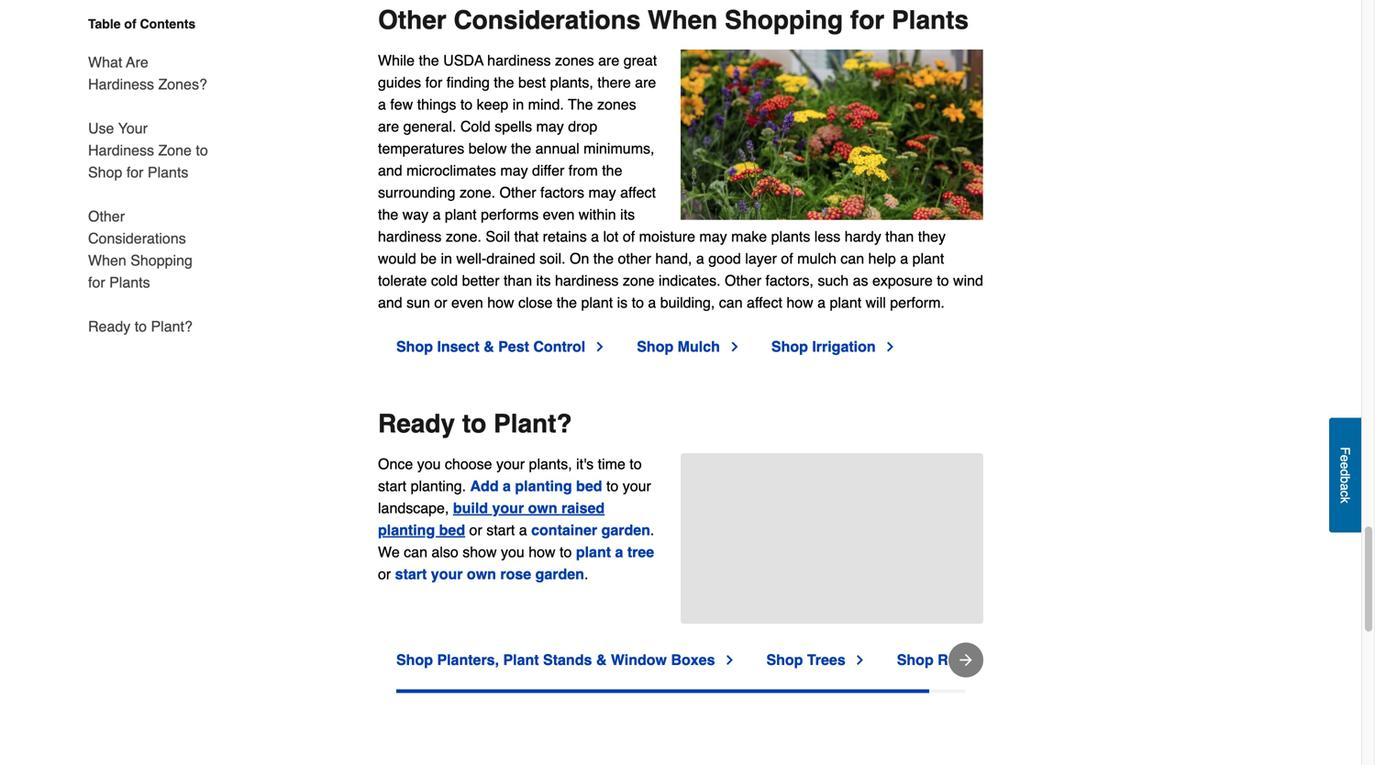 Task type: locate. For each thing, give the bounding box(es) containing it.
window
[[611, 652, 667, 669]]

plants, inside once you choose your plants, it's time to start planting.
[[529, 456, 572, 472]]

0 horizontal spatial plant?
[[151, 318, 193, 335]]

. down the plant a tree link
[[584, 566, 589, 583]]

1 vertical spatial plants
[[148, 164, 188, 181]]

considerations up best
[[454, 5, 641, 35]]

on
[[570, 250, 589, 267]]

plant inside plant a tree or start your own rose garden .
[[576, 544, 611, 561]]

zones
[[555, 52, 594, 69], [597, 96, 637, 113]]

or down the cold
[[434, 294, 447, 311]]

of right the table
[[124, 17, 136, 31]]

0 vertical spatial shopping
[[725, 5, 843, 35]]

to down the other considerations when shopping for plants link
[[135, 318, 147, 335]]

own inside plant a tree or start your own rose garden .
[[467, 566, 496, 583]]

1 vertical spatial zones
[[597, 96, 637, 113]]

shop left the mulch
[[637, 338, 674, 355]]

0 vertical spatial start
[[378, 478, 407, 495]]

0 vertical spatial ready
[[88, 318, 131, 335]]

may up the within
[[589, 184, 616, 201]]

also
[[432, 544, 459, 561]]

hand,
[[656, 250, 692, 267]]

to inside the ready to plant? link
[[135, 318, 147, 335]]

your up to your landscape,
[[496, 456, 525, 472]]

as
[[853, 272, 869, 289]]

zone
[[623, 272, 655, 289]]

2 hardiness from the top
[[88, 142, 154, 159]]

hardiness for your
[[88, 142, 154, 159]]

may
[[536, 118, 564, 135], [500, 162, 528, 179], [589, 184, 616, 201], [700, 228, 727, 245]]

1 vertical spatial you
[[501, 544, 525, 561]]

affect down minimums,
[[620, 184, 656, 201]]

0 vertical spatial than
[[886, 228, 914, 245]]

1 vertical spatial bed
[[439, 522, 465, 539]]

will
[[866, 294, 886, 311]]

plant down container garden link
[[576, 544, 611, 561]]

0 horizontal spatial ready to plant?
[[88, 318, 193, 335]]

hardiness up best
[[487, 52, 551, 69]]

shopping
[[725, 5, 843, 35], [131, 252, 193, 269]]

shop insect & pest control
[[396, 338, 586, 355]]

hardiness down way
[[378, 228, 442, 245]]

build
[[453, 500, 488, 517]]

plants, inside while the usda hardiness zones are great guides for finding the best plants, there are a few things to keep in mind. the zones are general. cold spells may drop temperatures below the annual minimums, and microclimates may differ from the surrounding zone. other factors may affect the way a plant performs even within its hardiness zone. soil that retains a lot of moisture may make plants less hardy than they would be in well-drained soil. on the other hand, a good layer of mulch can help a plant tolerate cold better than its hardiness zone indicates. other factors, such as exposure to wind and sun or even how close the plant is to a building, can affect how a plant will perform.
[[550, 74, 594, 91]]

1 horizontal spatial when
[[648, 5, 718, 35]]

garden right rose
[[536, 566, 584, 583]]

you inside . we can also show you how to
[[501, 544, 525, 561]]

0 horizontal spatial affect
[[620, 184, 656, 201]]

scrollbar
[[396, 690, 930, 693]]

0 horizontal spatial are
[[378, 118, 399, 135]]

own down 'show' in the left of the page
[[467, 566, 496, 583]]

than up the help
[[886, 228, 914, 245]]

2 horizontal spatial or
[[469, 522, 482, 539]]

garden up the plant a tree link
[[602, 522, 651, 539]]

chevron right image inside shop irrigation link
[[883, 339, 898, 354]]

hardiness inside use your hardiness zone to shop for plants
[[88, 142, 154, 159]]

chevron right image right the mulch
[[728, 339, 742, 354]]

the down lot
[[594, 250, 614, 267]]

plant down such
[[830, 294, 862, 311]]

the down minimums,
[[602, 162, 623, 179]]

landscape,
[[378, 500, 449, 517]]

a down zone at the top left of the page
[[648, 294, 656, 311]]

your inside the 'build your own raised planting bed'
[[492, 500, 524, 517]]

1 vertical spatial or
[[469, 522, 482, 539]]

plants,
[[550, 74, 594, 91], [529, 456, 572, 472]]

0 vertical spatial plants,
[[550, 74, 594, 91]]

table
[[88, 17, 121, 31]]

the right "close"
[[557, 294, 577, 311]]

to inside . we can also show you how to
[[560, 544, 572, 561]]

pest
[[498, 338, 529, 355]]

start down the once
[[378, 478, 407, 495]]

garden inside plant a tree or start your own rose garden .
[[536, 566, 584, 583]]

zones?
[[158, 76, 207, 93]]

how down better
[[487, 294, 514, 311]]

1 horizontal spatial .
[[651, 522, 655, 539]]

other
[[618, 250, 651, 267]]

a right the help
[[900, 250, 909, 267]]

shop roses
[[897, 652, 982, 669]]

a up "k"
[[1338, 483, 1353, 491]]

its right the within
[[620, 206, 635, 223]]

1 horizontal spatial of
[[623, 228, 635, 245]]

within
[[579, 206, 616, 223]]

cold
[[461, 118, 491, 135]]

1 vertical spatial shopping
[[131, 252, 193, 269]]

ready to plant?
[[88, 318, 193, 335], [378, 409, 572, 439]]

0 horizontal spatial its
[[536, 272, 551, 289]]

f
[[1338, 447, 1353, 455]]

0 horizontal spatial zones
[[555, 52, 594, 69]]

to your landscape,
[[378, 478, 651, 517]]

0 horizontal spatial when
[[88, 252, 126, 269]]

are
[[598, 52, 620, 69], [635, 74, 656, 91], [378, 118, 399, 135]]

own down add a planting bed
[[528, 500, 558, 517]]

shop for shop mulch
[[637, 338, 674, 355]]

plant? up once you choose your plants, it's time to start planting.
[[494, 409, 572, 439]]

1 vertical spatial plants,
[[529, 456, 572, 472]]

a inside plant a tree or start your own rose garden .
[[615, 544, 623, 561]]

plant?
[[151, 318, 193, 335], [494, 409, 572, 439]]

are up there
[[598, 52, 620, 69]]

0 horizontal spatial &
[[484, 338, 494, 355]]

0 horizontal spatial other considerations when shopping for plants
[[88, 208, 193, 291]]

the up the keep
[[494, 74, 514, 91]]

1 horizontal spatial are
[[598, 52, 620, 69]]

or up 'show' in the left of the page
[[469, 522, 482, 539]]

1 horizontal spatial affect
[[747, 294, 783, 311]]

1 vertical spatial plant?
[[494, 409, 572, 439]]

can right we
[[404, 544, 428, 561]]

your down time
[[623, 478, 651, 495]]

than
[[886, 228, 914, 245], [504, 272, 532, 289]]

chevron right image for shop irrigation
[[883, 339, 898, 354]]

. inside plant a tree or start your own rose garden .
[[584, 566, 589, 583]]

hardiness
[[487, 52, 551, 69], [378, 228, 442, 245], [555, 272, 619, 289]]

add a planting bed
[[470, 478, 602, 495]]

& left the pest
[[484, 338, 494, 355]]

for inside while the usda hardiness zones are great guides for finding the best plants, there are a few things to keep in mind. the zones are general. cold spells may drop temperatures below the annual minimums, and microclimates may differ from the surrounding zone. other factors may affect the way a plant performs even within its hardiness zone. soil that retains a lot of moisture may make plants less hardy than they would be in well-drained soil. on the other hand, a good layer of mulch can help a plant tolerate cold better than its hardiness zone indicates. other factors, such as exposure to wind and sun or even how close the plant is to a building, can affect how a plant will perform.
[[425, 74, 443, 91]]

1 horizontal spatial how
[[529, 544, 556, 561]]

0 horizontal spatial or
[[378, 566, 391, 583]]

help
[[869, 250, 896, 267]]

a right add
[[503, 478, 511, 495]]

shop left the planters, at bottom
[[396, 652, 433, 669]]

or down we
[[378, 566, 391, 583]]

considerations up the ready to plant? link
[[88, 230, 186, 247]]

1 horizontal spatial or
[[434, 294, 447, 311]]

are down great
[[635, 74, 656, 91]]

0 vertical spatial hardiness
[[88, 76, 154, 93]]

your inside once you choose your plants, it's time to start planting.
[[496, 456, 525, 472]]

container
[[531, 522, 598, 539]]

1 vertical spatial &
[[596, 652, 607, 669]]

. up tree
[[651, 522, 655, 539]]

while
[[378, 52, 415, 69]]

1 horizontal spatial can
[[719, 294, 743, 311]]

ready up the once
[[378, 409, 455, 439]]

shop inside use your hardiness zone to shop for plants
[[88, 164, 122, 181]]

chevron right image right the irrigation
[[883, 339, 898, 354]]

1 and from the top
[[378, 162, 403, 179]]

plant a tree or start your own rose garden .
[[378, 544, 654, 583]]

0 horizontal spatial garden
[[536, 566, 584, 583]]

while the usda hardiness zones are great guides for finding the best plants, there are a few things to keep in mind. the zones are general. cold spells may drop temperatures below the annual minimums, and microclimates may differ from the surrounding zone. other factors may affect the way a plant performs even within its hardiness zone. soil that retains a lot of moisture may make plants less hardy than they would be in well-drained soil. on the other hand, a good layer of mulch can help a plant tolerate cold better than its hardiness zone indicates. other factors, such as exposure to wind and sun or even how close the plant is to a building, can affect how a plant will perform.
[[378, 52, 984, 311]]

1 horizontal spatial you
[[501, 544, 525, 561]]

0 vertical spatial can
[[841, 250, 865, 267]]

1 horizontal spatial &
[[596, 652, 607, 669]]

planting down landscape,
[[378, 522, 435, 539]]

surrounding
[[378, 184, 456, 201]]

how down factors,
[[787, 294, 814, 311]]

1 vertical spatial considerations
[[88, 230, 186, 247]]

plants
[[892, 5, 969, 35], [148, 164, 188, 181], [109, 274, 150, 291]]

indicates.
[[659, 272, 721, 289]]

1 vertical spatial other considerations when shopping for plants
[[88, 208, 193, 291]]

1 horizontal spatial considerations
[[454, 5, 641, 35]]

can right building,
[[719, 294, 743, 311]]

factors,
[[766, 272, 814, 289]]

zones down there
[[597, 96, 637, 113]]

zone.
[[460, 184, 496, 201], [446, 228, 482, 245]]

d
[[1338, 469, 1353, 476]]

in
[[513, 96, 524, 113], [441, 250, 452, 267]]

even
[[543, 206, 575, 223], [452, 294, 483, 311]]

once
[[378, 456, 413, 472]]

0 horizontal spatial can
[[404, 544, 428, 561]]

of right lot
[[623, 228, 635, 245]]

of
[[124, 17, 136, 31], [623, 228, 635, 245], [781, 250, 794, 267]]

1 vertical spatial .
[[584, 566, 589, 583]]

0 vertical spatial planting
[[515, 478, 572, 495]]

than down drained
[[504, 272, 532, 289]]

chevron right image inside shop insect & pest control link
[[593, 339, 608, 354]]

zone. down microclimates at the left top of the page
[[460, 184, 496, 201]]

build your own raised planting bed
[[378, 500, 605, 539]]

1 horizontal spatial other considerations when shopping for plants
[[378, 5, 969, 35]]

your
[[496, 456, 525, 472], [623, 478, 651, 495], [492, 500, 524, 517], [431, 566, 463, 583]]

1 vertical spatial of
[[623, 228, 635, 245]]

f e e d b a c k
[[1338, 447, 1353, 503]]

0 horizontal spatial than
[[504, 272, 532, 289]]

retains
[[543, 228, 587, 245]]

shop for shop irrigation
[[772, 338, 808, 355]]

ready to plant? inside table of contents element
[[88, 318, 193, 335]]

to right zone
[[196, 142, 208, 159]]

it's
[[576, 456, 594, 472]]

to up "choose"
[[462, 409, 487, 439]]

how down or start a container garden
[[529, 544, 556, 561]]

0 horizontal spatial of
[[124, 17, 136, 31]]

mulch
[[678, 338, 720, 355]]

1 vertical spatial hardiness
[[88, 142, 154, 159]]

0 vertical spatial ready to plant?
[[88, 318, 193, 335]]

other considerations when shopping for plants up great
[[378, 5, 969, 35]]

the
[[419, 52, 439, 69], [494, 74, 514, 91], [511, 140, 532, 157], [602, 162, 623, 179], [378, 206, 398, 223], [594, 250, 614, 267], [557, 294, 577, 311]]

0 vertical spatial considerations
[[454, 5, 641, 35]]

bed up 'also'
[[439, 522, 465, 539]]

are down few
[[378, 118, 399, 135]]

hardiness inside what are hardiness zones?
[[88, 76, 154, 93]]

1 hardiness from the top
[[88, 76, 154, 93]]

a up plant a tree or start your own rose garden .
[[519, 522, 527, 539]]

you up rose
[[501, 544, 525, 561]]

2 horizontal spatial are
[[635, 74, 656, 91]]

0 vertical spatial hardiness
[[487, 52, 551, 69]]

1 vertical spatial hardiness
[[378, 228, 442, 245]]

below
[[469, 140, 507, 157]]

plants inside use your hardiness zone to shop for plants
[[148, 164, 188, 181]]

other down layer
[[725, 272, 762, 289]]

2 vertical spatial hardiness
[[555, 272, 619, 289]]

can
[[841, 250, 865, 267], [719, 294, 743, 311], [404, 544, 428, 561]]

0 vertical spatial plant?
[[151, 318, 193, 335]]

even down factors in the top left of the page
[[543, 206, 575, 223]]

layer
[[745, 250, 777, 267]]

or inside plant a tree or start your own rose garden .
[[378, 566, 391, 583]]

planting up the 'raised'
[[515, 478, 572, 495]]

1 horizontal spatial own
[[528, 500, 558, 517]]

a left lot
[[591, 228, 599, 245]]

0 vertical spatial bed
[[576, 478, 602, 495]]

plant? inside table of contents element
[[151, 318, 193, 335]]

0 vertical spatial zones
[[555, 52, 594, 69]]

chevron right image inside shop mulch link
[[728, 339, 742, 354]]

2 vertical spatial of
[[781, 250, 794, 267]]

0 horizontal spatial hardiness
[[378, 228, 442, 245]]

0 horizontal spatial how
[[487, 294, 514, 311]]

0 horizontal spatial you
[[417, 456, 441, 472]]

0 horizontal spatial ready
[[88, 318, 131, 335]]

bed inside the 'build your own raised planting bed'
[[439, 522, 465, 539]]

chevron right image inside shop planters, plant stands & window boxes link
[[723, 653, 737, 668]]

bed down it's
[[576, 478, 602, 495]]

1 vertical spatial can
[[719, 294, 743, 311]]

ready to plant? link
[[88, 305, 193, 338]]

to down container
[[560, 544, 572, 561]]

annual
[[536, 140, 580, 157]]

to down time
[[607, 478, 619, 495]]

shop for shop insect & pest control
[[396, 338, 433, 355]]

zone
[[158, 142, 192, 159]]

for inside use your hardiness zone to shop for plants
[[126, 164, 144, 181]]

in up 'spells'
[[513, 96, 524, 113]]

plants, up add a planting bed
[[529, 456, 572, 472]]

guides
[[378, 74, 421, 91]]

1 vertical spatial in
[[441, 250, 452, 267]]

2 vertical spatial or
[[378, 566, 391, 583]]

0 vertical spatial its
[[620, 206, 635, 223]]

0 horizontal spatial considerations
[[88, 230, 186, 247]]

other down use your hardiness zone to shop for plants
[[88, 208, 125, 225]]

trees
[[807, 652, 846, 669]]

you
[[417, 456, 441, 472], [501, 544, 525, 561]]

start inside plant a tree or start your own rose garden .
[[395, 566, 427, 583]]

e up b on the right of page
[[1338, 462, 1353, 469]]

affect down factors,
[[747, 294, 783, 311]]

ready to plant? up "choose"
[[378, 409, 572, 439]]

0 horizontal spatial own
[[467, 566, 496, 583]]

we
[[378, 544, 400, 561]]

shop trees link
[[767, 649, 868, 671]]

to left wind
[[937, 272, 949, 289]]

of up factors,
[[781, 250, 794, 267]]

other considerations when shopping for plants
[[378, 5, 969, 35], [88, 208, 193, 291]]

temperatures
[[378, 140, 465, 157]]

red and yellow achillea blooms among a flower bed with other yellow and purple flowers. image
[[681, 49, 984, 220]]

1 vertical spatial garden
[[536, 566, 584, 583]]

0 horizontal spatial in
[[441, 250, 452, 267]]

0 horizontal spatial bed
[[439, 522, 465, 539]]

chevron right image
[[593, 339, 608, 354], [728, 339, 742, 354], [883, 339, 898, 354], [723, 653, 737, 668]]

your down add
[[492, 500, 524, 517]]

hardiness down "your"
[[88, 142, 154, 159]]

&
[[484, 338, 494, 355], [596, 652, 607, 669]]

ready inside table of contents element
[[88, 318, 131, 335]]

performs
[[481, 206, 539, 223]]

plant a tree link
[[576, 544, 654, 561]]

e up d
[[1338, 455, 1353, 462]]

a inside f e e d b a c k button
[[1338, 483, 1353, 491]]

start down we
[[395, 566, 427, 583]]

to inside once you choose your plants, it's time to start planting.
[[630, 456, 642, 472]]

start inside once you choose your plants, it's time to start planting.
[[378, 478, 407, 495]]

your inside to your landscape,
[[623, 478, 651, 495]]

0 vertical spatial and
[[378, 162, 403, 179]]

1 horizontal spatial ready
[[378, 409, 455, 439]]

ready to plant? down the other considerations when shopping for plants link
[[88, 318, 193, 335]]

even down better
[[452, 294, 483, 311]]

close
[[518, 294, 553, 311]]

can up as
[[841, 250, 865, 267]]

2 horizontal spatial can
[[841, 250, 865, 267]]

shop left the irrigation
[[772, 338, 808, 355]]

chevron right image for shop mulch
[[728, 339, 742, 354]]

2 vertical spatial plants
[[109, 274, 150, 291]]

what
[[88, 54, 122, 71]]

its up "close"
[[536, 272, 551, 289]]

0 vertical spatial zone.
[[460, 184, 496, 201]]

zones up the
[[555, 52, 594, 69]]

choose
[[445, 456, 492, 472]]

your inside plant a tree or start your own rose garden .
[[431, 566, 463, 583]]

and up surrounding
[[378, 162, 403, 179]]

when up the ready to plant? link
[[88, 252, 126, 269]]

in right be
[[441, 250, 452, 267]]

sun
[[407, 294, 430, 311]]

0 vertical spatial garden
[[602, 522, 651, 539]]

you up planting.
[[417, 456, 441, 472]]

0 vertical spatial own
[[528, 500, 558, 517]]

when up great
[[648, 5, 718, 35]]

zone. up well-
[[446, 228, 482, 245]]

planting inside the 'build your own raised planting bed'
[[378, 522, 435, 539]]

1 vertical spatial even
[[452, 294, 483, 311]]

add
[[470, 478, 499, 495]]

shop left insect
[[396, 338, 433, 355]]

mulch
[[798, 250, 837, 267]]

& right stands
[[596, 652, 607, 669]]

1 vertical spatial ready to plant?
[[378, 409, 572, 439]]

shop left the roses
[[897, 652, 934, 669]]

0 vertical spatial plants
[[892, 5, 969, 35]]



Task type: vqa. For each thing, say whether or not it's contained in the screenshot.
layer
yes



Task type: describe. For each thing, give the bounding box(es) containing it.
0 vertical spatial when
[[648, 5, 718, 35]]

other up performs
[[500, 184, 536, 201]]

a up indicates.
[[696, 250, 705, 267]]

plant
[[503, 652, 539, 669]]

use your hardiness zone to shop for plants
[[88, 120, 208, 181]]

may down mind.
[[536, 118, 564, 135]]

2 vertical spatial are
[[378, 118, 399, 135]]

best
[[518, 74, 546, 91]]

stands
[[543, 652, 592, 669]]

use
[[88, 120, 114, 137]]

shop planters, plant stands & window boxes link
[[396, 649, 737, 671]]

0 vertical spatial other considerations when shopping for plants
[[378, 5, 969, 35]]

0 vertical spatial of
[[124, 17, 136, 31]]

1 vertical spatial zone.
[[446, 228, 482, 245]]

the right while
[[419, 52, 439, 69]]

for inside other considerations when shopping for plants
[[88, 274, 105, 291]]

plant down microclimates at the left top of the page
[[445, 206, 477, 223]]

to inside to your landscape,
[[607, 478, 619, 495]]

are
[[126, 54, 148, 71]]

what are hardiness zones?
[[88, 54, 207, 93]]

the left way
[[378, 206, 398, 223]]

2 horizontal spatial of
[[781, 250, 794, 267]]

table of contents
[[88, 17, 196, 31]]

way
[[403, 206, 429, 223]]

plant left is
[[581, 294, 613, 311]]

hardiness for are
[[88, 76, 154, 93]]

container garden link
[[531, 522, 651, 539]]

2 horizontal spatial hardiness
[[555, 272, 619, 289]]

shop for shop trees
[[767, 652, 803, 669]]

would
[[378, 250, 416, 267]]

your
[[118, 120, 148, 137]]

chevron right image
[[853, 653, 868, 668]]

shop irrigation link
[[772, 336, 898, 358]]

minimums,
[[584, 140, 655, 157]]

or inside while the usda hardiness zones are great guides for finding the best plants, there are a few things to keep in mind. the zones are general. cold spells may drop temperatures below the annual minimums, and microclimates may differ from the surrounding zone. other factors may affect the way a plant performs even within its hardiness zone. soil that retains a lot of moisture may make plants less hardy than they would be in well-drained soil. on the other hand, a good layer of mulch can help a plant tolerate cold better than its hardiness zone indicates. other factors, such as exposure to wind and sun or even how close the plant is to a building, can affect how a plant will perform.
[[434, 294, 447, 311]]

the
[[568, 96, 593, 113]]

microclimates
[[407, 162, 496, 179]]

considerations inside other considerations when shopping for plants
[[88, 230, 186, 247]]

shop for shop planters, plant stands & window boxes
[[396, 652, 433, 669]]

insect
[[437, 338, 480, 355]]

may left differ
[[500, 162, 528, 179]]

show
[[463, 544, 497, 561]]

shop irrigation
[[772, 338, 876, 355]]

1 vertical spatial its
[[536, 272, 551, 289]]

f e e d b a c k button
[[1330, 418, 1362, 533]]

control
[[533, 338, 586, 355]]

a concrete planter with green asparagus fern, red and green coleus and red dahlia blooms. image
[[681, 453, 984, 655]]

shop roses link
[[897, 649, 1004, 671]]

c
[[1338, 491, 1353, 497]]

they
[[918, 228, 946, 245]]

shop mulch
[[637, 338, 720, 355]]

1 horizontal spatial than
[[886, 228, 914, 245]]

soil.
[[540, 250, 566, 267]]

1 vertical spatial ready
[[378, 409, 455, 439]]

a right way
[[433, 206, 441, 223]]

shop for shop roses
[[897, 652, 934, 669]]

use your hardiness zone to shop for plants link
[[88, 106, 211, 195]]

own inside the 'build your own raised planting bed'
[[528, 500, 558, 517]]

keep
[[477, 96, 509, 113]]

shopping inside other considerations when shopping for plants
[[131, 252, 193, 269]]

be
[[421, 250, 437, 267]]

1 e from the top
[[1338, 455, 1353, 462]]

exposure
[[873, 272, 933, 289]]

may up good
[[700, 228, 727, 245]]

the down 'spells'
[[511, 140, 532, 157]]

what are hardiness zones? link
[[88, 40, 211, 106]]

0 vertical spatial are
[[598, 52, 620, 69]]

wind
[[953, 272, 984, 289]]

other up while
[[378, 5, 447, 35]]

2 horizontal spatial how
[[787, 294, 814, 311]]

good
[[709, 250, 741, 267]]

1 vertical spatial affect
[[747, 294, 783, 311]]

plant down they
[[913, 250, 945, 267]]

to down finding
[[461, 96, 473, 113]]

raised
[[562, 500, 605, 517]]

things
[[417, 96, 456, 113]]

2 and from the top
[[378, 294, 403, 311]]

when inside other considerations when shopping for plants
[[88, 252, 126, 269]]

or start a container garden
[[465, 522, 651, 539]]

1 vertical spatial start
[[487, 522, 515, 539]]

factors
[[540, 184, 585, 201]]

better
[[462, 272, 500, 289]]

1 horizontal spatial planting
[[515, 478, 572, 495]]

other inside the other considerations when shopping for plants link
[[88, 208, 125, 225]]

shop trees
[[767, 652, 846, 669]]

0 vertical spatial even
[[543, 206, 575, 223]]

a left few
[[378, 96, 386, 113]]

that
[[514, 228, 539, 245]]

tree
[[628, 544, 654, 561]]

irrigation
[[812, 338, 876, 355]]

to inside use your hardiness zone to shop for plants
[[196, 142, 208, 159]]

drained
[[487, 250, 536, 267]]

a down such
[[818, 294, 826, 311]]

few
[[390, 96, 413, 113]]

start your own rose garden link
[[395, 566, 584, 583]]

once you choose your plants, it's time to start planting.
[[378, 456, 642, 495]]

plants
[[771, 228, 811, 245]]

arrow right image
[[957, 651, 975, 669]]

0 vertical spatial &
[[484, 338, 494, 355]]

1 vertical spatial are
[[635, 74, 656, 91]]

build your own raised planting bed link
[[378, 500, 605, 539]]

soil
[[486, 228, 510, 245]]

0 horizontal spatial even
[[452, 294, 483, 311]]

other considerations when shopping for plants inside table of contents element
[[88, 208, 193, 291]]

well-
[[456, 250, 487, 267]]

there
[[598, 74, 631, 91]]

k
[[1338, 497, 1353, 503]]

how inside . we can also show you how to
[[529, 544, 556, 561]]

1 horizontal spatial shopping
[[725, 5, 843, 35]]

great
[[624, 52, 657, 69]]

other considerations when shopping for plants link
[[88, 195, 211, 305]]

chevron right image for shop insect & pest control
[[593, 339, 608, 354]]

can inside . we can also show you how to
[[404, 544, 428, 561]]

shop planters, plant stands & window boxes
[[396, 652, 715, 669]]

2 e from the top
[[1338, 462, 1353, 469]]

rose
[[500, 566, 531, 583]]

spells
[[495, 118, 532, 135]]

planters,
[[437, 652, 499, 669]]

. we can also show you how to
[[378, 522, 655, 561]]

usda
[[443, 52, 484, 69]]

1 horizontal spatial bed
[[576, 478, 602, 495]]

. inside . we can also show you how to
[[651, 522, 655, 539]]

cold
[[431, 272, 458, 289]]

1 horizontal spatial in
[[513, 96, 524, 113]]

differ
[[532, 162, 565, 179]]

1 horizontal spatial garden
[[602, 522, 651, 539]]

table of contents element
[[73, 15, 211, 338]]

to right is
[[632, 294, 644, 311]]

building,
[[660, 294, 715, 311]]

chevron right image for shop planters, plant stands & window boxes
[[723, 653, 737, 668]]

add a planting bed link
[[470, 478, 602, 495]]

boxes
[[671, 652, 715, 669]]

contents
[[140, 17, 196, 31]]

you inside once you choose your plants, it's time to start planting.
[[417, 456, 441, 472]]

1 horizontal spatial ready to plant?
[[378, 409, 572, 439]]

planting.
[[411, 478, 466, 495]]

moisture
[[639, 228, 696, 245]]

lot
[[603, 228, 619, 245]]

hardy
[[845, 228, 882, 245]]



